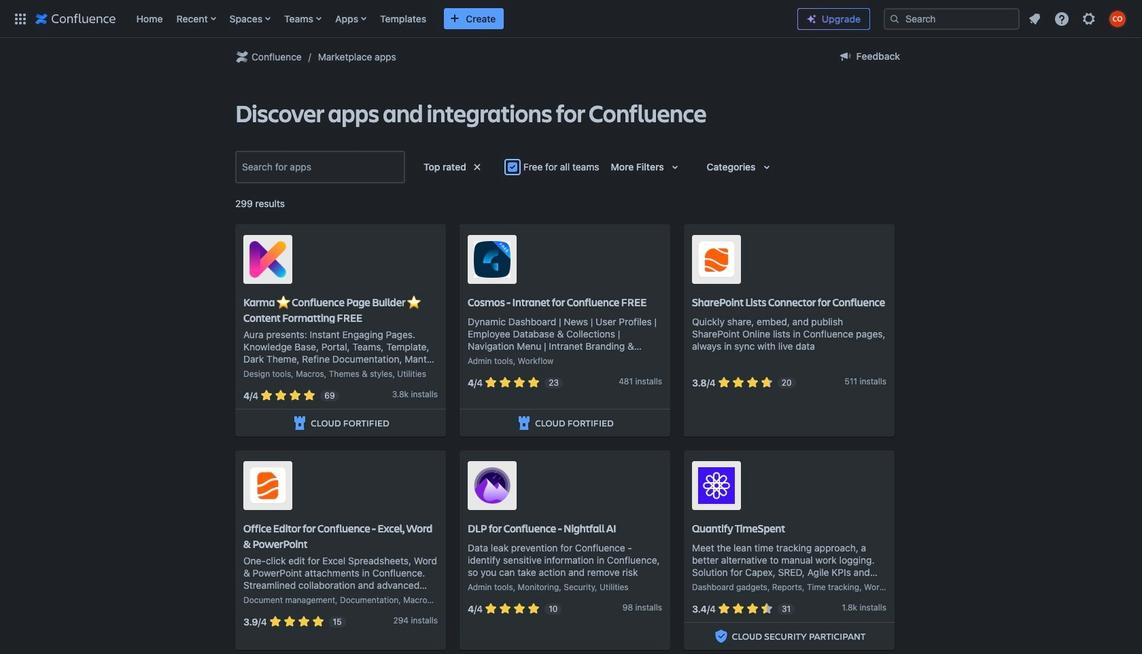 Task type: vqa. For each thing, say whether or not it's contained in the screenshot.
list item
no



Task type: describe. For each thing, give the bounding box(es) containing it.
premium image
[[807, 14, 817, 24]]

search image
[[889, 13, 900, 24]]

cloud fortified app badge image
[[292, 416, 308, 432]]

sharepoint lists connector for confluence image
[[698, 242, 735, 278]]

quantify timespent image
[[698, 468, 735, 505]]

Search for apps field
[[238, 155, 403, 180]]

dlp for confluence - nightfall ai image
[[474, 468, 511, 505]]

list for premium image
[[1023, 6, 1134, 31]]

settings icon image
[[1081, 11, 1098, 27]]

global element
[[8, 0, 787, 38]]



Task type: locate. For each thing, give the bounding box(es) containing it.
karma ⭐️ confluence page builder ⭐️ content formatting free image
[[250, 242, 286, 278]]

None search field
[[884, 8, 1020, 30]]

Search field
[[884, 8, 1020, 30]]

cosmos - intranet for confluence free image
[[474, 242, 511, 278]]

1 horizontal spatial list
[[1023, 6, 1134, 31]]

context icon image
[[234, 49, 250, 65], [234, 49, 250, 65]]

notification icon image
[[1027, 11, 1043, 27]]

list
[[130, 0, 787, 38], [1023, 6, 1134, 31]]

office editor for confluence - excel, word & powerpoint image
[[250, 468, 286, 505]]

cloud fortified app badge image
[[516, 416, 533, 432]]

remove selected image
[[469, 159, 485, 175]]

0 horizontal spatial list
[[130, 0, 787, 38]]

confluence image
[[35, 11, 116, 27], [35, 11, 116, 27]]

banner
[[0, 0, 1142, 41]]

help icon image
[[1054, 11, 1070, 27]]

appswitcher icon image
[[12, 11, 29, 27]]

list for appswitcher icon
[[130, 0, 787, 38]]



